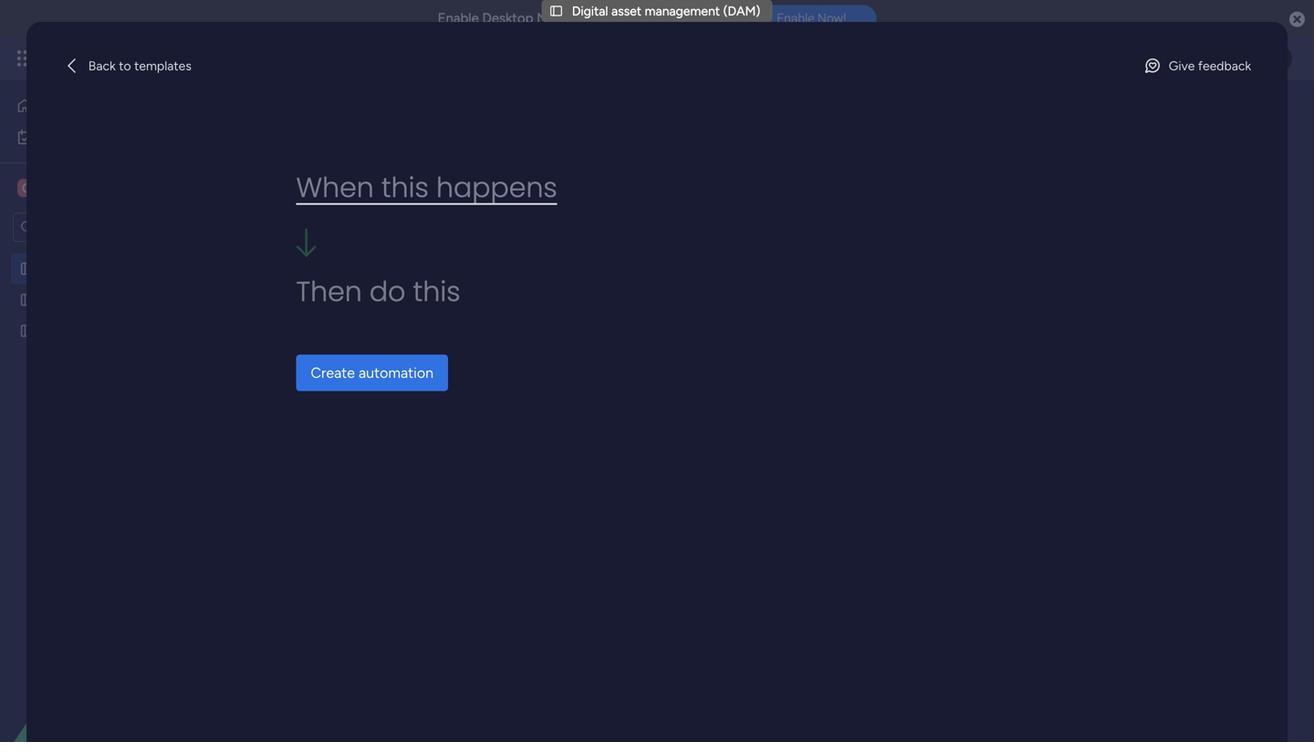 Task type: vqa. For each thing, say whether or not it's contained in the screenshot.
'your'
no



Task type: describe. For each thing, give the bounding box(es) containing it.
automation
[[359, 364, 434, 381]]

to
[[119, 58, 131, 73]]

team workload button
[[379, 164, 494, 194]]

then
[[296, 272, 362, 311]]

monday work management
[[81, 48, 284, 68]]

back
[[88, 58, 116, 73]]

back to templates
[[88, 58, 192, 73]]

18
[[386, 357, 396, 369]]

whiteboard
[[587, 171, 654, 187]]

computer
[[670, 10, 732, 26]]

when
[[296, 168, 374, 207]]

public board image
[[19, 260, 37, 278]]

asset for digital
[[612, 3, 642, 19]]

new asset
[[284, 220, 344, 235]]

then do this
[[296, 272, 461, 311]]

on
[[620, 10, 638, 26]]

digital
[[572, 3, 609, 19]]

enable for enable desktop notifications on this computer
[[438, 10, 479, 26]]

monday
[[81, 48, 144, 68]]

collaborative whiteboard
[[508, 171, 654, 187]]

new
[[284, 220, 311, 235]]

main
[[305, 171, 332, 187]]

enable desktop notifications on this computer
[[438, 10, 732, 26]]

give
[[1169, 58, 1196, 73]]

search everything image
[[1156, 49, 1174, 68]]

enable for enable now!
[[777, 11, 815, 26]]

Workload field
[[299, 283, 388, 307]]

2 public board image from the top
[[19, 322, 37, 340]]

12
[[367, 357, 376, 369]]

workload inside button
[[427, 171, 481, 187]]

happens
[[436, 168, 558, 207]]

notifications
[[537, 10, 617, 26]]

main table button
[[277, 164, 379, 194]]



Task type: locate. For each thing, give the bounding box(es) containing it.
collaborative
[[508, 171, 584, 187]]

asset
[[612, 3, 642, 19], [314, 220, 344, 235]]

workspace image
[[17, 178, 36, 198]]

0 vertical spatial workload
[[427, 171, 481, 187]]

management right work
[[184, 48, 284, 68]]

v2 collapse up image
[[287, 346, 303, 358]]

create
[[311, 364, 355, 381]]

lottie animation image
[[0, 558, 233, 742]]

workload inside field
[[303, 283, 383, 307]]

0 vertical spatial asset
[[612, 3, 642, 19]]

c button
[[13, 173, 178, 204]]

management for asset
[[645, 3, 720, 19]]

back to templates button
[[56, 51, 199, 80]]

1 vertical spatial workload
[[303, 283, 383, 307]]

c
[[22, 180, 31, 196]]

enable now!
[[777, 11, 847, 26]]

asset right the digital
[[612, 3, 642, 19]]

management for work
[[184, 48, 284, 68]]

collaborative whiteboard button
[[494, 164, 654, 194]]

dapulse close image
[[1290, 10, 1306, 29]]

public board image
[[19, 291, 37, 309], [19, 322, 37, 340]]

give feedback button
[[1137, 51, 1259, 80]]

workload right the team
[[427, 171, 481, 187]]

option
[[0, 252, 233, 256]]

give feedback
[[1169, 58, 1252, 73]]

now!
[[818, 11, 847, 26]]

help image
[[1196, 49, 1214, 68]]

this right do
[[413, 272, 461, 311]]

0 horizontal spatial workload
[[303, 283, 383, 307]]

when this happens
[[296, 168, 558, 207]]

1 vertical spatial asset
[[314, 220, 344, 235]]

0 vertical spatial public board image
[[19, 291, 37, 309]]

list box
[[0, 250, 233, 593]]

lottie animation element
[[0, 558, 233, 742]]

main table
[[305, 171, 366, 187]]

1 horizontal spatial workload
[[427, 171, 481, 187]]

0 vertical spatial this
[[382, 168, 429, 207]]

create automation button
[[296, 355, 448, 391]]

enable left desktop
[[438, 10, 479, 26]]

(dam)
[[724, 3, 761, 19]]

2 enable from the left
[[777, 11, 815, 26]]

w7
[[349, 357, 364, 369]]

1 vertical spatial this
[[413, 272, 461, 311]]

1 public board image from the top
[[19, 291, 37, 309]]

enable left now!
[[777, 11, 815, 26]]

1 horizontal spatial management
[[645, 3, 720, 19]]

john smith image
[[1264, 44, 1293, 73]]

1 vertical spatial management
[[184, 48, 284, 68]]

0 horizontal spatial enable
[[438, 10, 479, 26]]

this right 'table'
[[382, 168, 429, 207]]

1 horizontal spatial asset
[[612, 3, 642, 19]]

this
[[642, 10, 667, 26]]

asset inside button
[[314, 220, 344, 235]]

asset right new on the left of page
[[314, 220, 344, 235]]

digital asset management (dam)
[[572, 3, 761, 19]]

0 horizontal spatial asset
[[314, 220, 344, 235]]

-
[[379, 357, 383, 369]]

select product image
[[16, 49, 35, 68]]

new asset button
[[277, 213, 351, 242]]

w7   12 - 18
[[349, 357, 396, 369]]

enable now! button
[[747, 5, 877, 32]]

management right on
[[645, 3, 720, 19]]

do
[[370, 272, 406, 311]]

1 enable from the left
[[438, 10, 479, 26]]

1 horizontal spatial enable
[[777, 11, 815, 26]]

team
[[393, 171, 424, 187]]

workload
[[427, 171, 481, 187], [303, 283, 383, 307]]

work
[[148, 48, 180, 68]]

asset for new
[[314, 220, 344, 235]]

this
[[382, 168, 429, 207], [413, 272, 461, 311]]

1 vertical spatial public board image
[[19, 322, 37, 340]]

management
[[645, 3, 720, 19], [184, 48, 284, 68]]

templates
[[134, 58, 192, 73]]

team workload
[[393, 171, 481, 187]]

workload up w7
[[303, 283, 383, 307]]

enable inside button
[[777, 11, 815, 26]]

desktop
[[483, 10, 534, 26]]

0 horizontal spatial management
[[184, 48, 284, 68]]

0 vertical spatial management
[[645, 3, 720, 19]]

give feedback link
[[1137, 51, 1259, 80]]

feedback
[[1199, 58, 1252, 73]]

enable
[[438, 10, 479, 26], [777, 11, 815, 26]]

create automation
[[311, 364, 434, 381]]

table
[[336, 171, 366, 187]]



